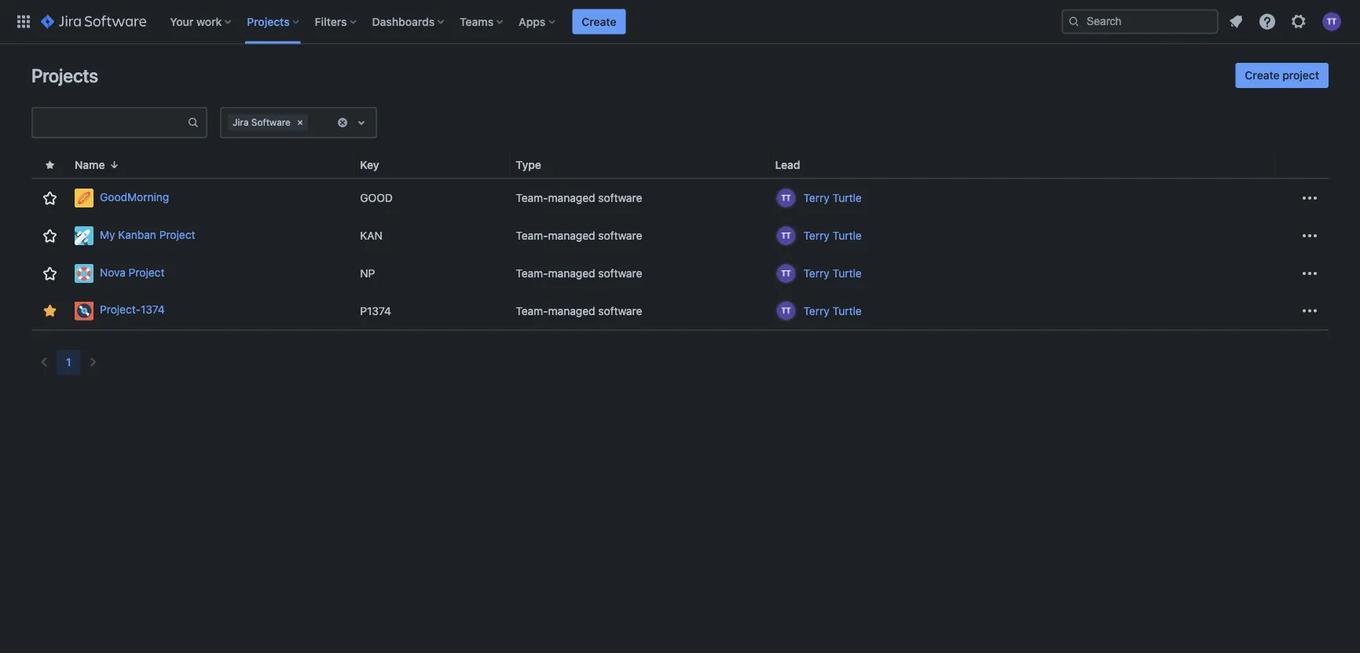 Task type: vqa. For each thing, say whether or not it's contained in the screenshot.
top More icon
yes



Task type: describe. For each thing, give the bounding box(es) containing it.
your work button
[[165, 9, 238, 34]]

terry turtle link for np
[[804, 266, 862, 281]]

project-1374
[[100, 303, 165, 316]]

star project-1374 image
[[40, 301, 59, 320]]

name button
[[68, 156, 127, 174]]

lead button
[[769, 156, 819, 174]]

software
[[251, 117, 291, 128]]

create project button
[[1236, 63, 1329, 88]]

managed for p1374
[[548, 304, 595, 317]]

next image
[[84, 353, 103, 372]]

projects inside 'dropdown button'
[[247, 15, 290, 28]]

team-managed software for np
[[516, 267, 642, 280]]

turtle for kan
[[833, 229, 862, 242]]

managed for good
[[548, 191, 595, 204]]

team- for good
[[516, 191, 548, 204]]

key
[[360, 158, 379, 171]]

help image
[[1258, 12, 1277, 31]]

team-managed software for kan
[[516, 229, 642, 242]]

teams button
[[455, 9, 509, 34]]

filters button
[[310, 9, 363, 34]]

team-managed software for p1374
[[516, 304, 642, 317]]

type
[[516, 158, 541, 171]]

project
[[1283, 69, 1319, 82]]

clear image
[[336, 116, 349, 129]]

project-1374 link
[[75, 301, 348, 320]]

terry turtle for kan
[[804, 229, 862, 242]]

np
[[360, 267, 375, 280]]

project inside my kanban project link
[[159, 228, 195, 241]]

work
[[196, 15, 222, 28]]

team-managed software for good
[[516, 191, 642, 204]]

teams
[[460, 15, 494, 28]]

star my kanban project image
[[40, 226, 59, 245]]

settings image
[[1290, 12, 1308, 31]]

team- for np
[[516, 267, 548, 280]]

1 vertical spatial projects
[[31, 64, 98, 86]]

terry turtle link for kan
[[804, 228, 862, 244]]

star nova project image
[[40, 264, 59, 283]]

my
[[100, 228, 115, 241]]

create project
[[1245, 69, 1319, 82]]

name
[[75, 158, 105, 171]]

your work
[[170, 15, 222, 28]]

turtle for good
[[833, 191, 862, 204]]

nova project link
[[75, 264, 348, 283]]

terry for good
[[804, 191, 830, 204]]

team- for p1374
[[516, 304, 548, 317]]

2 more image from the top
[[1301, 301, 1319, 320]]

good
[[360, 191, 393, 204]]

nova
[[100, 266, 126, 279]]



Task type: locate. For each thing, give the bounding box(es) containing it.
kanban
[[118, 228, 156, 241]]

4 terry turtle link from the top
[[804, 303, 862, 319]]

goodmorning link
[[75, 189, 348, 207]]

dashboards button
[[367, 9, 450, 34]]

create right apps popup button at the top left of page
[[582, 15, 616, 28]]

create left project
[[1245, 69, 1280, 82]]

jira
[[233, 117, 249, 128]]

appswitcher icon image
[[14, 12, 33, 31]]

terry turtle link
[[804, 190, 862, 206], [804, 228, 862, 244], [804, 266, 862, 281], [804, 303, 862, 319]]

1 vertical spatial create
[[1245, 69, 1280, 82]]

project-
[[100, 303, 141, 316]]

terry turtle link for good
[[804, 190, 862, 206]]

software for np
[[598, 267, 642, 280]]

2 more image from the top
[[1301, 226, 1319, 245]]

0 vertical spatial more image
[[1301, 264, 1319, 283]]

4 turtle from the top
[[833, 304, 862, 317]]

terry turtle
[[804, 191, 862, 204], [804, 229, 862, 242], [804, 267, 862, 280], [804, 304, 862, 317]]

jira software
[[233, 117, 291, 128]]

create for create project
[[1245, 69, 1280, 82]]

project right the kanban
[[159, 228, 195, 241]]

1 more image from the top
[[1301, 189, 1319, 207]]

primary element
[[9, 0, 1062, 44]]

terry turtle for good
[[804, 191, 862, 204]]

3 team- from the top
[[516, 267, 548, 280]]

clear image
[[294, 116, 306, 129]]

create for create
[[582, 15, 616, 28]]

filters
[[315, 15, 347, 28]]

managed for kan
[[548, 229, 595, 242]]

0 vertical spatial project
[[159, 228, 195, 241]]

projects button
[[242, 9, 305, 34]]

nova project
[[100, 266, 165, 279]]

star goodmorning image
[[40, 189, 59, 207]]

3 turtle from the top
[[833, 267, 862, 280]]

turtle for p1374
[[833, 304, 862, 317]]

managed for np
[[548, 267, 595, 280]]

4 team- from the top
[[516, 304, 548, 317]]

4 terry from the top
[[804, 304, 830, 317]]

1374
[[141, 303, 165, 316]]

1 team- from the top
[[516, 191, 548, 204]]

team-managed software
[[516, 191, 642, 204], [516, 229, 642, 242], [516, 267, 642, 280], [516, 304, 642, 317]]

0 horizontal spatial projects
[[31, 64, 98, 86]]

terry for p1374
[[804, 304, 830, 317]]

3 team-managed software from the top
[[516, 267, 642, 280]]

3 managed from the top
[[548, 267, 595, 280]]

0 vertical spatial projects
[[247, 15, 290, 28]]

your profile and settings image
[[1323, 12, 1341, 31]]

more image
[[1301, 189, 1319, 207], [1301, 226, 1319, 245]]

jira software image
[[41, 12, 146, 31], [41, 12, 146, 31]]

2 team- from the top
[[516, 229, 548, 242]]

dashboards
[[372, 15, 435, 28]]

managed
[[548, 191, 595, 204], [548, 229, 595, 242], [548, 267, 595, 280], [548, 304, 595, 317]]

your
[[170, 15, 194, 28]]

banner
[[0, 0, 1360, 44]]

terry for np
[[804, 267, 830, 280]]

2 managed from the top
[[548, 229, 595, 242]]

0 horizontal spatial create
[[582, 15, 616, 28]]

Search field
[[1062, 9, 1219, 34]]

1 more image from the top
[[1301, 264, 1319, 283]]

project inside nova project link
[[129, 266, 165, 279]]

open image
[[352, 113, 371, 132]]

terry
[[804, 191, 830, 204], [804, 229, 830, 242], [804, 267, 830, 280], [804, 304, 830, 317]]

more image
[[1301, 264, 1319, 283], [1301, 301, 1319, 320]]

1 vertical spatial more image
[[1301, 226, 1319, 245]]

create button
[[572, 9, 626, 34]]

create inside button
[[582, 15, 616, 28]]

terry turtle link for p1374
[[804, 303, 862, 319]]

1 horizontal spatial projects
[[247, 15, 290, 28]]

projects right work
[[247, 15, 290, 28]]

4 software from the top
[[598, 304, 642, 317]]

1 terry turtle from the top
[[804, 191, 862, 204]]

my kanban project
[[100, 228, 195, 241]]

projects down appswitcher icon
[[31, 64, 98, 86]]

goodmorning
[[100, 190, 169, 203]]

create inside 'button'
[[1245, 69, 1280, 82]]

software for p1374
[[598, 304, 642, 317]]

software for kan
[[598, 229, 642, 242]]

0 vertical spatial more image
[[1301, 189, 1319, 207]]

1 button
[[57, 350, 81, 375]]

2 terry turtle from the top
[[804, 229, 862, 242]]

1
[[66, 356, 71, 369]]

turtle for np
[[833, 267, 862, 280]]

1 vertical spatial project
[[129, 266, 165, 279]]

software
[[598, 191, 642, 204], [598, 229, 642, 242], [598, 267, 642, 280], [598, 304, 642, 317]]

terry turtle for p1374
[[804, 304, 862, 317]]

3 terry turtle from the top
[[804, 267, 862, 280]]

4 managed from the top
[[548, 304, 595, 317]]

my kanban project link
[[75, 226, 348, 245]]

1 managed from the top
[[548, 191, 595, 204]]

terry for kan
[[804, 229, 830, 242]]

1 terry from the top
[[804, 191, 830, 204]]

2 terry from the top
[[804, 229, 830, 242]]

1 terry turtle link from the top
[[804, 190, 862, 206]]

apps
[[519, 15, 546, 28]]

3 terry from the top
[[804, 267, 830, 280]]

turtle
[[833, 191, 862, 204], [833, 229, 862, 242], [833, 267, 862, 280], [833, 304, 862, 317]]

1 vertical spatial more image
[[1301, 301, 1319, 320]]

terry turtle for np
[[804, 267, 862, 280]]

key button
[[354, 156, 398, 174]]

previous image
[[35, 353, 53, 372]]

p1374
[[360, 304, 391, 317]]

create
[[582, 15, 616, 28], [1245, 69, 1280, 82]]

None text field
[[311, 115, 314, 130]]

notifications image
[[1227, 12, 1246, 31]]

software for good
[[598, 191, 642, 204]]

2 terry turtle link from the top
[[804, 228, 862, 244]]

projects
[[247, 15, 290, 28], [31, 64, 98, 86]]

team- for kan
[[516, 229, 548, 242]]

1 horizontal spatial create
[[1245, 69, 1280, 82]]

4 team-managed software from the top
[[516, 304, 642, 317]]

None text field
[[33, 112, 187, 134]]

1 turtle from the top
[[833, 191, 862, 204]]

search image
[[1068, 15, 1081, 28]]

2 software from the top
[[598, 229, 642, 242]]

3 software from the top
[[598, 267, 642, 280]]

project right nova
[[129, 266, 165, 279]]

banner containing your work
[[0, 0, 1360, 44]]

1 software from the top
[[598, 191, 642, 204]]

2 team-managed software from the top
[[516, 229, 642, 242]]

4 terry turtle from the top
[[804, 304, 862, 317]]

lead
[[775, 158, 800, 171]]

1 team-managed software from the top
[[516, 191, 642, 204]]

0 vertical spatial create
[[582, 15, 616, 28]]

project
[[159, 228, 195, 241], [129, 266, 165, 279]]

apps button
[[514, 9, 561, 34]]

3 terry turtle link from the top
[[804, 266, 862, 281]]

2 turtle from the top
[[833, 229, 862, 242]]

team-
[[516, 191, 548, 204], [516, 229, 548, 242], [516, 267, 548, 280], [516, 304, 548, 317]]

kan
[[360, 229, 383, 242]]



